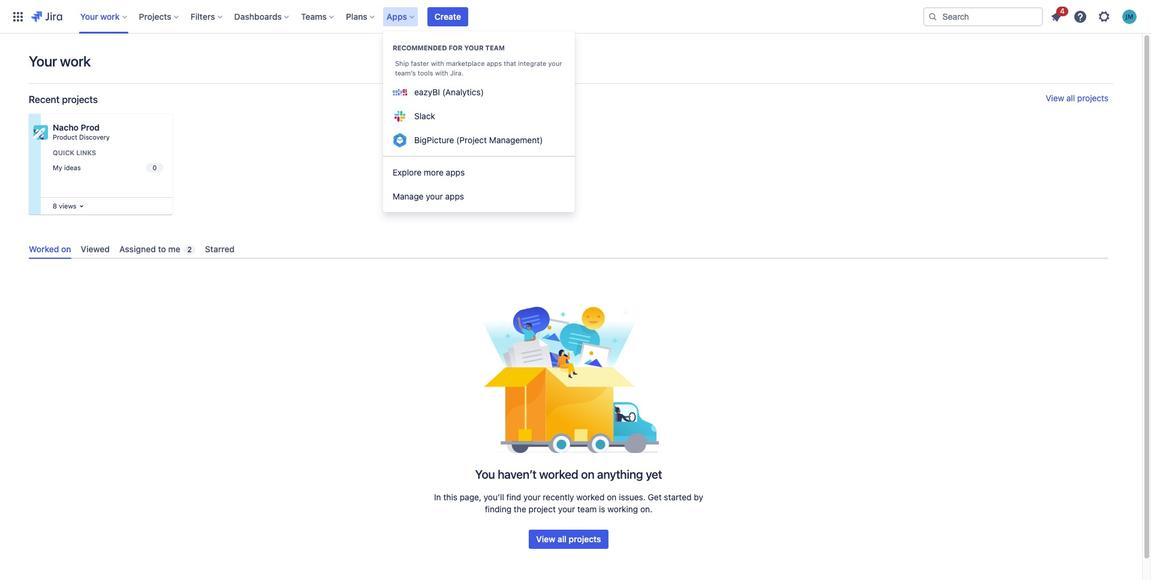 Task type: vqa. For each thing, say whether or not it's contained in the screenshot.
the View to the left
yes



Task type: locate. For each thing, give the bounding box(es) containing it.
0 horizontal spatial view
[[536, 535, 556, 545]]

work inside popup button
[[100, 11, 120, 21]]

management)
[[489, 135, 543, 145]]

0 horizontal spatial view all projects
[[536, 535, 601, 545]]

4
[[1061, 6, 1065, 15]]

apps inside 'link'
[[445, 191, 464, 202]]

1 vertical spatial team
[[578, 505, 597, 515]]

0 horizontal spatial on
[[61, 244, 71, 254]]

integrate
[[518, 59, 547, 67]]

nacho
[[53, 122, 79, 133]]

1 horizontal spatial team
[[578, 505, 597, 515]]

recommended for your team
[[393, 44, 505, 52]]

worked
[[29, 244, 59, 254]]

jira image
[[31, 9, 62, 24], [31, 9, 62, 24]]

tab list
[[24, 239, 1114, 259]]

recently
[[543, 493, 574, 503]]

page,
[[460, 493, 482, 503]]

1 vertical spatial all
[[558, 535, 567, 545]]

filters
[[191, 11, 215, 21]]

group
[[383, 31, 575, 156]]

with up tools
[[431, 59, 444, 67]]

1 horizontal spatial view all projects
[[1046, 93, 1109, 103]]

8
[[53, 202, 57, 210]]

product
[[53, 133, 77, 141]]

working
[[608, 505, 638, 515]]

prod
[[81, 122, 100, 133]]

view all projects inside the button group group
[[536, 535, 601, 545]]

projects inside the button group group
[[569, 535, 601, 545]]

me
[[168, 244, 180, 254]]

1 vertical spatial apps
[[446, 167, 465, 178]]

explore more apps link
[[383, 161, 575, 185]]

0 horizontal spatial projects
[[62, 94, 98, 105]]

0 vertical spatial work
[[100, 11, 120, 21]]

bigpicture (project management) link
[[383, 128, 575, 152]]

filters button
[[187, 7, 227, 26]]

eazybi logo image
[[393, 85, 407, 100]]

all
[[1067, 93, 1075, 103], [558, 535, 567, 545]]

1 vertical spatial work
[[60, 53, 91, 70]]

team up that
[[486, 44, 505, 52]]

view
[[1046, 93, 1065, 103], [536, 535, 556, 545]]

on left anything at the right of the page
[[581, 468, 595, 482]]

worked on
[[29, 244, 71, 254]]

dashboards
[[234, 11, 282, 21]]

starred
[[205, 244, 235, 254]]

your work
[[80, 11, 120, 21], [29, 53, 91, 70]]

create button
[[428, 7, 468, 26]]

settings image
[[1098, 9, 1112, 24]]

2 horizontal spatial projects
[[1078, 93, 1109, 103]]

in
[[434, 493, 441, 503]]

banner
[[0, 0, 1152, 34]]

apps down explore more apps link
[[445, 191, 464, 202]]

apps right more
[[446, 167, 465, 178]]

0 vertical spatial with
[[431, 59, 444, 67]]

team left 'is'
[[578, 505, 597, 515]]

finding
[[485, 505, 512, 515]]

2 horizontal spatial on
[[607, 493, 617, 503]]

0 vertical spatial view
[[1046, 93, 1065, 103]]

0 vertical spatial your work
[[80, 11, 120, 21]]

work up recent projects
[[60, 53, 91, 70]]

your inside heading
[[464, 44, 484, 52]]

0 horizontal spatial all
[[558, 535, 567, 545]]

0 vertical spatial view all projects link
[[1046, 93, 1109, 106]]

worked up recently
[[540, 468, 579, 482]]

your profile and settings image
[[1123, 9, 1137, 24]]

work left projects
[[100, 11, 120, 21]]

find
[[507, 493, 521, 503]]

manage your apps link
[[383, 185, 575, 209]]

1 horizontal spatial your
[[80, 11, 98, 21]]

0 vertical spatial worked
[[540, 468, 579, 482]]

help image
[[1074, 9, 1088, 24]]

by
[[694, 493, 703, 503]]

0 vertical spatial view all projects
[[1046, 93, 1109, 103]]

2 vertical spatial apps
[[445, 191, 464, 202]]

ship
[[395, 59, 409, 67]]

0 vertical spatial on
[[61, 244, 71, 254]]

1 vertical spatial worked
[[577, 493, 605, 503]]

1 vertical spatial view all projects
[[536, 535, 601, 545]]

view inside the button group group
[[536, 535, 556, 545]]

1 horizontal spatial view
[[1046, 93, 1065, 103]]

with left jira.
[[435, 69, 448, 77]]

0 horizontal spatial work
[[60, 53, 91, 70]]

1 vertical spatial view
[[536, 535, 556, 545]]

jira.
[[450, 69, 464, 77]]

1 vertical spatial your work
[[29, 53, 91, 70]]

dashboards button
[[231, 7, 294, 26]]

1 vertical spatial your
[[29, 53, 57, 70]]

your
[[464, 44, 484, 52], [549, 59, 562, 67], [426, 191, 443, 202], [524, 493, 541, 503], [558, 505, 575, 515]]

your inside popup button
[[80, 11, 98, 21]]

8 views
[[53, 202, 77, 210]]

on up working
[[607, 493, 617, 503]]

project
[[529, 505, 556, 515]]

nacho prod product discovery
[[53, 122, 110, 141]]

team
[[486, 44, 505, 52], [578, 505, 597, 515]]

on.
[[641, 505, 653, 515]]

my
[[53, 164, 62, 171]]

(project
[[457, 135, 487, 145]]

recommended
[[393, 44, 447, 52]]

is
[[599, 505, 606, 515]]

0 vertical spatial team
[[486, 44, 505, 52]]

0 horizontal spatial team
[[486, 44, 505, 52]]

assigned
[[119, 244, 156, 254]]

with
[[431, 59, 444, 67], [435, 69, 448, 77]]

your right integrate
[[549, 59, 562, 67]]

bigpicture
[[414, 135, 454, 145]]

worked
[[540, 468, 579, 482], [577, 493, 605, 503]]

worked up 'is'
[[577, 493, 605, 503]]

0 vertical spatial all
[[1067, 93, 1075, 103]]

0 horizontal spatial your
[[29, 53, 57, 70]]

all inside the button group group
[[558, 535, 567, 545]]

your inside 'link'
[[426, 191, 443, 202]]

assigned to me
[[119, 244, 180, 254]]

your inside ship faster with marketplace apps that integrate your team's tools with jira.
[[549, 59, 562, 67]]

eazybi (analytics) link
[[383, 80, 575, 104]]

on right worked
[[61, 244, 71, 254]]

team inside in this page, you'll find your recently worked on issues. get started by finding the project your team is working on.
[[578, 505, 597, 515]]

marketplace
[[446, 59, 485, 67]]

apps left that
[[487, 59, 502, 67]]

1 horizontal spatial projects
[[569, 535, 601, 545]]

1 horizontal spatial on
[[581, 468, 595, 482]]

8 views button
[[50, 200, 86, 213]]

view all projects link
[[1046, 93, 1109, 106], [529, 530, 609, 550]]

1 horizontal spatial view all projects link
[[1046, 93, 1109, 106]]

your down more
[[426, 191, 443, 202]]

teams
[[301, 11, 327, 21]]

1 vertical spatial view all projects link
[[529, 530, 609, 550]]

ideas
[[64, 164, 81, 171]]

you'll
[[484, 493, 504, 503]]

0 vertical spatial apps
[[487, 59, 502, 67]]

your
[[80, 11, 98, 21], [29, 53, 57, 70]]

your up the "marketplace"
[[464, 44, 484, 52]]

1 vertical spatial with
[[435, 69, 448, 77]]

projects
[[1078, 93, 1109, 103], [62, 94, 98, 105], [569, 535, 601, 545]]

0 vertical spatial your
[[80, 11, 98, 21]]

teams button
[[297, 7, 339, 26]]

your work left projects
[[80, 11, 120, 21]]

appswitcher icon image
[[11, 9, 25, 24]]

discovery
[[79, 133, 110, 141]]

button group group
[[529, 530, 609, 550]]

your work up recent projects
[[29, 53, 91, 70]]

faster
[[411, 59, 429, 67]]

1 horizontal spatial work
[[100, 11, 120, 21]]

view all projects
[[1046, 93, 1109, 103], [536, 535, 601, 545]]

board image
[[77, 202, 86, 211]]

that
[[504, 59, 516, 67]]

eazybi
[[414, 87, 440, 97]]

0 horizontal spatial view all projects link
[[529, 530, 609, 550]]

2 vertical spatial on
[[607, 493, 617, 503]]

explore
[[393, 167, 422, 178]]

group containing eazybi (analytics)
[[383, 31, 575, 156]]



Task type: describe. For each thing, give the bounding box(es) containing it.
banner containing your work
[[0, 0, 1152, 34]]

yet
[[646, 468, 662, 482]]

get
[[648, 493, 662, 503]]

the
[[514, 505, 526, 515]]

my ideas
[[53, 164, 81, 171]]

for
[[449, 44, 463, 52]]

apps button
[[383, 7, 419, 26]]

team's
[[395, 69, 416, 77]]

issues.
[[619, 493, 646, 503]]

to
[[158, 244, 166, 254]]

slack link
[[383, 104, 575, 128]]

haven't
[[498, 468, 537, 482]]

recommended for your team heading
[[383, 43, 575, 53]]

team inside heading
[[486, 44, 505, 52]]

recent projects
[[29, 94, 98, 105]]

your down recently
[[558, 505, 575, 515]]

create
[[435, 11, 461, 21]]

bigpicture logo image
[[393, 133, 407, 148]]

projects
[[139, 11, 171, 21]]

bigpicture (project management)
[[414, 135, 543, 145]]

manage your apps
[[393, 191, 464, 202]]

apps
[[387, 11, 407, 21]]

1 horizontal spatial all
[[1067, 93, 1075, 103]]

worked inside in this page, you'll find your recently worked on issues. get started by finding the project your team is working on.
[[577, 493, 605, 503]]

explore more apps
[[393, 167, 465, 178]]

apps inside ship faster with marketplace apps that integrate your team's tools with jira.
[[487, 59, 502, 67]]

recent
[[29, 94, 60, 105]]

2
[[187, 245, 192, 254]]

my ideas link
[[50, 161, 166, 175]]

this
[[444, 493, 458, 503]]

eazybi (analytics)
[[414, 87, 484, 97]]

plans
[[346, 11, 368, 21]]

Search field
[[924, 7, 1044, 26]]

your work button
[[77, 7, 132, 26]]

your up project
[[524, 493, 541, 503]]

your work inside popup button
[[80, 11, 120, 21]]

started
[[664, 493, 692, 503]]

search image
[[928, 12, 938, 21]]

1 vertical spatial on
[[581, 468, 595, 482]]

you haven't worked on anything yet
[[475, 468, 662, 482]]

quick links
[[53, 149, 96, 157]]

plans button
[[342, 7, 380, 26]]

on inside in this page, you'll find your recently worked on issues. get started by finding the project your team is working on.
[[607, 493, 617, 503]]

slackforatlassianapp logo image
[[393, 109, 407, 124]]

anything
[[597, 468, 643, 482]]

links
[[76, 149, 96, 157]]

in this page, you'll find your recently worked on issues. get started by finding the project your team is working on.
[[434, 493, 703, 515]]

apps for manage your apps
[[445, 191, 464, 202]]

notifications image
[[1050, 9, 1064, 24]]

ship faster with marketplace apps that integrate your team's tools with jira.
[[395, 59, 562, 77]]

tab list containing worked on
[[24, 239, 1114, 259]]

apps for explore more apps
[[446, 167, 465, 178]]

manage
[[393, 191, 424, 202]]

on inside tab list
[[61, 244, 71, 254]]

(analytics)
[[442, 87, 484, 97]]

viewed
[[81, 244, 110, 254]]

slack
[[414, 111, 435, 121]]

you
[[475, 468, 495, 482]]

more
[[424, 167, 444, 178]]

primary element
[[7, 0, 914, 33]]

projects button
[[135, 7, 183, 26]]

views
[[59, 202, 77, 210]]

tools
[[418, 69, 433, 77]]

quick
[[53, 149, 74, 157]]



